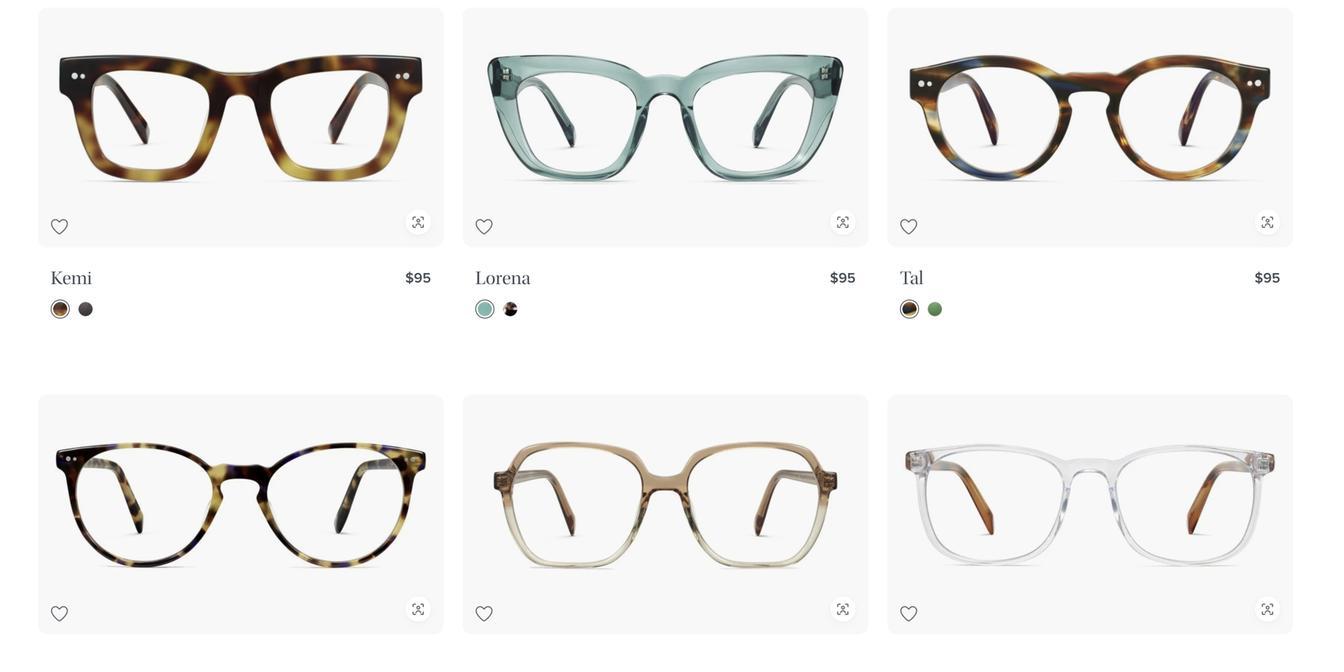 Task type: describe. For each thing, give the bounding box(es) containing it.
kemi sunbeam tortoise fade image
[[53, 302, 67, 317]]

style options for tal option group
[[900, 300, 1280, 319]]

Kemi Licorice Crystal button
[[78, 302, 93, 317]]

lorena viridian image
[[478, 302, 492, 317]]

$95 for lorena
[[830, 268, 856, 289]]

lorena viridian image
[[479, 52, 853, 184]]

Tal Maritime Tortoise button
[[903, 302, 917, 317]]

tal
[[900, 268, 924, 289]]

$95 for tal
[[1255, 268, 1280, 289]]

willetta chai crystal fade image
[[479, 439, 853, 572]]

tal link
[[900, 267, 924, 290]]

$95 for kemi
[[405, 268, 431, 289]]

bodie crystal with english oak image
[[903, 439, 1277, 572]]

0 vertical spatial tal maritime tortoise image
[[903, 52, 1277, 184]]

style options for kemi option group
[[51, 300, 431, 319]]

blakeley violet magnolia image
[[54, 439, 428, 572]]



Task type: locate. For each thing, give the bounding box(es) containing it.
style options for lorena option group
[[475, 300, 856, 319]]

lorena
[[475, 268, 531, 289]]

tal maritime tortoise image inside style options for tal option group
[[903, 302, 917, 317]]

Lorena Viridian button
[[478, 302, 492, 317]]

Tal Rosemary Crystal Matte button
[[928, 302, 942, 317]]

2 $95 from the left
[[830, 268, 856, 289]]

Kemi Sunbeam Tortoise Fade button
[[53, 302, 67, 317]]

lorena link
[[475, 267, 531, 290]]

1 vertical spatial tal maritime tortoise image
[[903, 302, 917, 317]]

1 horizontal spatial $95
[[830, 268, 856, 289]]

kemi sunbeam tortoise fade image
[[54, 52, 428, 184]]

0 horizontal spatial $95
[[405, 268, 431, 289]]

kemi link
[[51, 267, 92, 290]]

kemi
[[51, 268, 92, 289]]

$95
[[405, 268, 431, 289], [830, 268, 856, 289], [1255, 268, 1280, 289]]

2 horizontal spatial $95
[[1255, 268, 1280, 289]]

3 $95 from the left
[[1255, 268, 1280, 289]]

1 $95 from the left
[[405, 268, 431, 289]]

tal maritime tortoise image
[[903, 52, 1277, 184], [903, 302, 917, 317]]

Lorena Black Currant Tortoise button
[[503, 302, 517, 317]]



Task type: vqa. For each thing, say whether or not it's contained in the screenshot.
the leftmost doctor.
no



